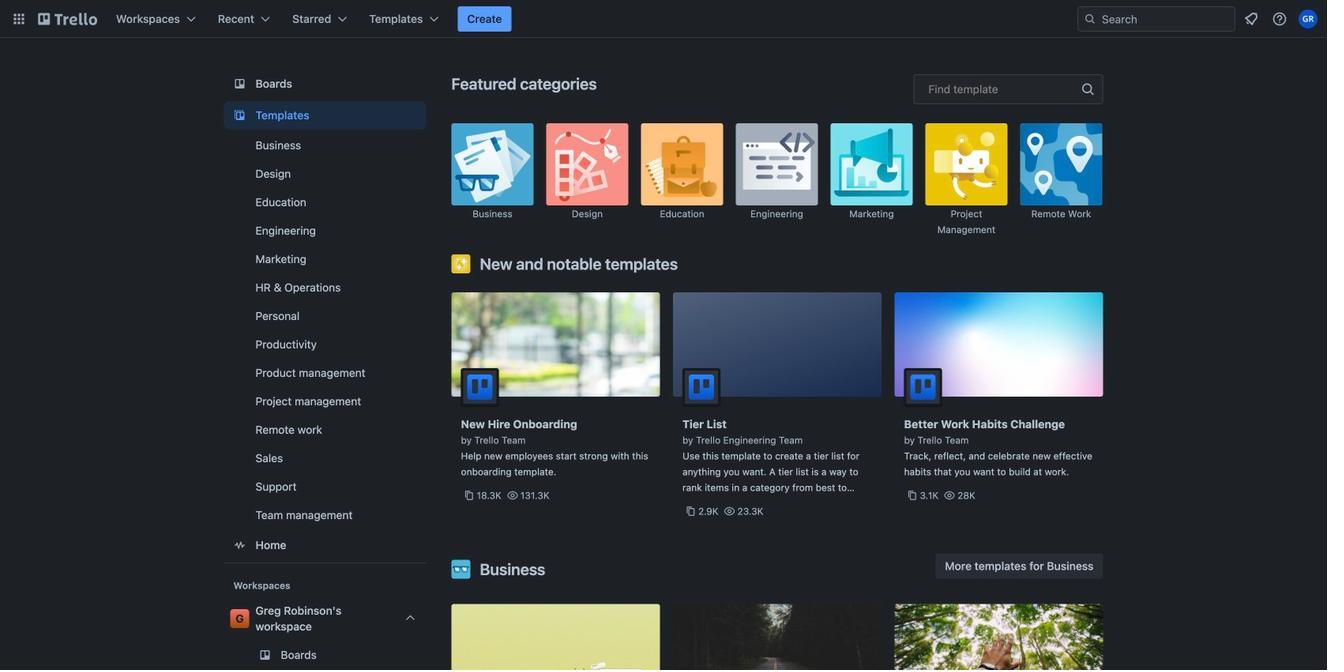 Task type: locate. For each thing, give the bounding box(es) containing it.
0 vertical spatial business icon image
[[452, 123, 534, 206]]

trello team image
[[461, 368, 499, 406], [905, 368, 943, 406]]

primary element
[[0, 0, 1328, 38]]

0 horizontal spatial trello team image
[[461, 368, 499, 406]]

business icon image
[[452, 123, 534, 206], [452, 560, 471, 579]]

education icon image
[[641, 123, 724, 206]]

0 notifications image
[[1243, 9, 1262, 28]]

marketing icon image
[[831, 123, 913, 206]]

1 vertical spatial business icon image
[[452, 560, 471, 579]]

2 business icon image from the top
[[452, 560, 471, 579]]

None field
[[914, 74, 1104, 104]]

trello engineering team image
[[683, 368, 721, 406]]

search image
[[1084, 13, 1097, 25]]

remote work icon image
[[1021, 123, 1103, 206]]

1 horizontal spatial trello team image
[[905, 368, 943, 406]]



Task type: describe. For each thing, give the bounding box(es) containing it.
template board image
[[230, 106, 249, 125]]

open information menu image
[[1273, 11, 1288, 27]]

engineering icon image
[[736, 123, 818, 206]]

home image
[[230, 536, 249, 555]]

board image
[[230, 74, 249, 93]]

2 trello team image from the left
[[905, 368, 943, 406]]

1 business icon image from the top
[[452, 123, 534, 206]]

Search field
[[1097, 8, 1235, 30]]

design icon image
[[547, 123, 629, 206]]

1 trello team image from the left
[[461, 368, 499, 406]]

greg robinson (gregrobinson96) image
[[1299, 9, 1318, 28]]

back to home image
[[38, 6, 97, 32]]

project management icon image
[[926, 123, 1008, 206]]



Task type: vqa. For each thing, say whether or not it's contained in the screenshot.
'Education Icon'
yes



